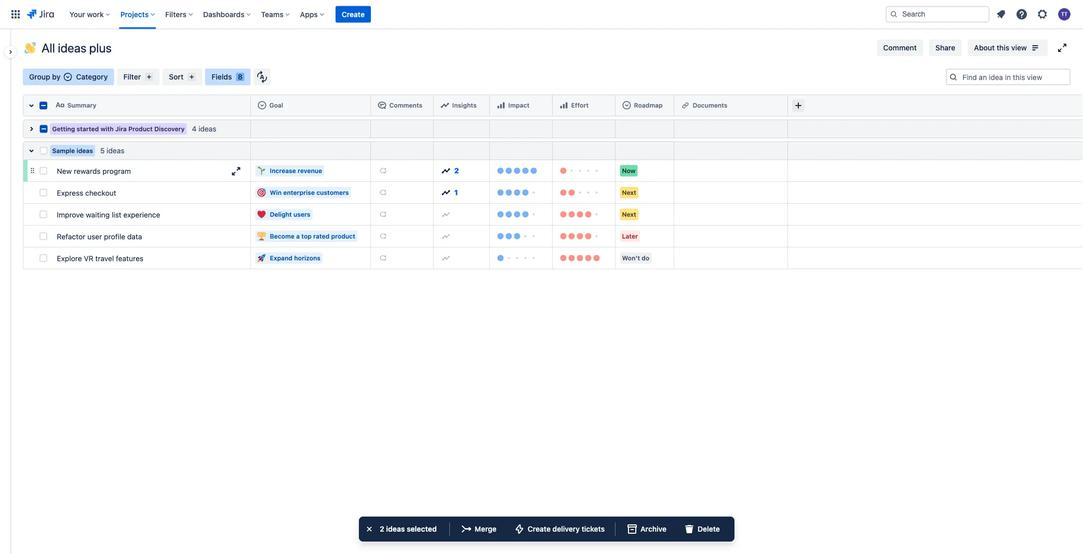 Task type: locate. For each thing, give the bounding box(es) containing it.
documents button
[[679, 97, 784, 114]]

filters button
[[162, 6, 197, 23]]

1 vertical spatial 2
[[380, 525, 385, 533]]

:heart: image
[[258, 210, 266, 219]]

ideas
[[58, 40, 87, 55], [199, 124, 216, 133], [199, 124, 216, 133], [107, 146, 125, 155], [77, 147, 93, 154], [386, 525, 405, 533]]

category
[[76, 73, 108, 81]]

user
[[87, 232, 102, 241]]

filter button
[[117, 69, 160, 85]]

next for improve waiting list experience
[[622, 211, 637, 218]]

comments image
[[378, 101, 386, 109]]

goal image
[[258, 101, 266, 109]]

:rocket: image
[[258, 254, 266, 262]]

share
[[936, 43, 956, 52]]

started
[[77, 125, 99, 133], [77, 125, 99, 133]]

getting
[[52, 125, 75, 133], [52, 125, 75, 133]]

1
[[455, 188, 458, 197]]

all
[[42, 40, 55, 55]]

data
[[127, 232, 142, 241]]

:trophy: image
[[258, 232, 266, 240]]

win enterprise customers
[[270, 189, 349, 196]]

create delivery tickets image
[[513, 523, 526, 535]]

jira
[[115, 125, 127, 133], [115, 125, 127, 133]]

cell
[[371, 120, 434, 138], [371, 120, 434, 138], [553, 120, 616, 138], [553, 120, 616, 138], [789, 120, 918, 138], [789, 160, 918, 182], [675, 182, 789, 204], [789, 182, 918, 204], [675, 204, 789, 226], [789, 204, 918, 226], [675, 226, 789, 247], [789, 226, 918, 247], [675, 247, 789, 269], [789, 247, 918, 269]]

create delivery tickets button
[[507, 521, 611, 537]]

1 vertical spatial create
[[528, 525, 551, 533]]

delete button
[[677, 521, 727, 537]]

0 vertical spatial create
[[342, 10, 365, 18]]

delete
[[698, 525, 720, 533]]

create inside create button
[[342, 10, 365, 18]]

increase revenue
[[270, 167, 322, 174]]

with
[[101, 125, 114, 133], [101, 125, 114, 133]]

refactor
[[57, 232, 85, 241]]

users
[[294, 211, 311, 218]]

work
[[87, 10, 104, 18]]

delight users
[[270, 211, 311, 218]]

edit summary image
[[218, 165, 230, 178]]

0 horizontal spatial create
[[342, 10, 365, 18]]

filter
[[123, 73, 141, 81]]

apps
[[300, 10, 318, 18]]

impact image
[[497, 101, 506, 109]]

teams
[[261, 10, 284, 18]]

comment
[[884, 43, 917, 52]]

0 horizontal spatial 2
[[380, 525, 385, 533]]

create inside create delivery tickets button
[[528, 525, 551, 533]]

teams button
[[258, 6, 294, 23]]

2 for 2
[[455, 166, 459, 175]]

your
[[70, 10, 85, 18]]

1 button
[[438, 184, 486, 201]]

next
[[622, 189, 637, 196], [622, 211, 637, 218]]

merge image
[[460, 523, 473, 535]]

vr
[[84, 254, 93, 263]]

2 next from the top
[[622, 211, 637, 218]]

banner
[[0, 0, 1084, 29]]

merge button
[[454, 521, 503, 537]]

show description image
[[1030, 42, 1042, 54]]

create
[[342, 10, 365, 18], [528, 525, 551, 533]]

delight
[[270, 211, 292, 218]]

product
[[128, 125, 153, 133], [128, 125, 153, 133]]

your profile and settings image
[[1059, 8, 1071, 21]]

2 inside button
[[455, 166, 459, 175]]

1 horizontal spatial create
[[528, 525, 551, 533]]

next up later
[[622, 211, 637, 218]]

:wave: image
[[24, 42, 36, 54], [24, 42, 36, 54]]

documents
[[693, 102, 728, 109]]

refactor user profile data
[[57, 232, 142, 241]]

checkout
[[85, 189, 116, 197]]

sort button
[[163, 69, 202, 85]]

enterprise
[[283, 189, 315, 196]]

getting started with jira product discovery
[[52, 125, 185, 133], [52, 125, 185, 133]]

help image
[[1016, 8, 1029, 21]]

travel
[[95, 254, 114, 263]]

single select dropdown image
[[64, 73, 72, 81]]

1 next from the top
[[622, 189, 637, 196]]

0 vertical spatial next
[[622, 189, 637, 196]]

expand image
[[1057, 42, 1069, 54]]

autosave is enabled image
[[257, 71, 267, 83]]

Find an idea in this view field
[[960, 70, 1070, 84]]

0 vertical spatial 2
[[455, 166, 459, 175]]

about this view
[[975, 43, 1028, 52]]

:rocket: image
[[258, 254, 266, 262]]

settings image
[[1037, 8, 1049, 21]]

polaris common.ui.field config.add.add more.icon image
[[793, 99, 805, 112]]

expand
[[270, 254, 293, 262]]

product
[[331, 233, 356, 240]]

do
[[642, 254, 650, 262]]

2 for 2 ideas selected
[[380, 525, 385, 533]]

group
[[29, 73, 50, 81]]

jira image
[[27, 8, 54, 21], [27, 8, 54, 21]]

create button
[[336, 6, 371, 23]]

sort
[[169, 73, 184, 81]]

impact button
[[494, 97, 549, 114]]

revenue
[[298, 167, 322, 174]]

:dart: image
[[258, 188, 266, 197], [258, 188, 266, 197]]

effort image
[[560, 101, 568, 109]]

next down now
[[622, 189, 637, 196]]

summary
[[67, 102, 96, 109]]

win
[[270, 189, 282, 196]]

current project sidebar image
[[0, 42, 23, 62]]

create for create
[[342, 10, 365, 18]]

group by
[[29, 73, 61, 81]]

effort
[[572, 102, 589, 109]]

add image
[[379, 167, 388, 175], [379, 188, 388, 197], [379, 210, 388, 219], [379, 210, 388, 219], [442, 210, 450, 219], [442, 232, 450, 240], [379, 254, 388, 262]]

profile
[[104, 232, 125, 241]]

about
[[975, 43, 995, 52]]

1 vertical spatial next
[[622, 211, 637, 218]]

add image
[[379, 167, 388, 175], [379, 188, 388, 197], [379, 232, 388, 240], [379, 232, 388, 240], [379, 254, 388, 262], [442, 254, 450, 262]]

1 horizontal spatial 2
[[455, 166, 459, 175]]

2 right close image
[[380, 525, 385, 533]]

summary button
[[53, 97, 247, 114]]

your work
[[70, 10, 104, 18]]

close image
[[363, 523, 376, 535]]

archive button
[[620, 521, 673, 537]]

express
[[57, 189, 83, 197]]

2 right insights icon
[[455, 166, 459, 175]]

5
[[100, 146, 105, 155]]

:heart: image
[[258, 210, 266, 219]]

:seedling: image
[[258, 167, 266, 175], [258, 167, 266, 175]]

2
[[455, 166, 459, 175], [380, 525, 385, 533]]

delivery
[[553, 525, 580, 533]]

explore
[[57, 254, 82, 263]]

create right apps popup button at the top left of page
[[342, 10, 365, 18]]

create right the create delivery tickets icon
[[528, 525, 551, 533]]

expand horizons
[[270, 254, 321, 262]]

explore vr travel features
[[57, 254, 143, 263]]

roadmap image
[[623, 101, 631, 109]]



Task type: describe. For each thing, give the bounding box(es) containing it.
new rewards program link
[[53, 160, 247, 182]]

sample
[[52, 147, 75, 154]]

summary image
[[56, 101, 64, 109]]

projects button
[[117, 6, 159, 23]]

customers
[[317, 189, 349, 196]]

plus
[[89, 40, 112, 55]]

filters
[[165, 10, 187, 18]]

next for express checkout
[[622, 189, 637, 196]]

list
[[112, 211, 121, 219]]

later
[[622, 233, 638, 240]]

insights
[[452, 102, 477, 109]]

5 ideas
[[100, 146, 125, 155]]

notifications image
[[995, 8, 1008, 21]]

about this view button
[[968, 40, 1048, 56]]

rated
[[313, 233, 330, 240]]

:trophy: image
[[258, 232, 266, 240]]

comments
[[390, 102, 423, 109]]

banner containing your work
[[0, 0, 1084, 29]]

open idea image
[[230, 165, 242, 178]]

goal
[[270, 102, 283, 109]]

search image
[[890, 10, 899, 18]]

insights image
[[442, 188, 450, 197]]

now
[[622, 167, 636, 174]]

insights button
[[438, 97, 486, 114]]

create delivery tickets
[[528, 525, 605, 533]]

improve waiting list experience
[[57, 211, 160, 219]]

2 ideas selected
[[380, 525, 437, 533]]

sample ideas
[[52, 147, 93, 154]]

program
[[103, 167, 131, 175]]

by
[[52, 73, 61, 81]]

won't
[[622, 254, 640, 262]]

new
[[57, 167, 72, 175]]

a
[[296, 233, 300, 240]]

comments button
[[375, 97, 430, 114]]

become a top rated product
[[270, 233, 356, 240]]

archive
[[641, 525, 667, 533]]

create for create delivery tickets
[[528, 525, 551, 533]]

new rewards program
[[57, 167, 131, 175]]

tickets
[[582, 525, 605, 533]]

insights image
[[441, 101, 449, 109]]

appswitcher icon image
[[9, 8, 22, 21]]

comment button
[[878, 40, 924, 56]]

rewards
[[74, 167, 101, 175]]

⠿
[[30, 166, 35, 175]]

hyperlink image
[[682, 101, 690, 109]]

express checkout
[[57, 189, 116, 197]]

fields
[[212, 73, 232, 81]]

Search field
[[886, 6, 990, 23]]

roadmap button
[[620, 97, 670, 114]]

delete image
[[684, 523, 696, 535]]

top
[[302, 233, 312, 240]]

dashboards button
[[200, 6, 255, 23]]

become
[[270, 233, 295, 240]]

view
[[1012, 43, 1028, 52]]

archive image
[[626, 523, 639, 535]]

roadmap
[[634, 102, 663, 109]]

effort button
[[557, 97, 612, 114]]

selected
[[407, 525, 437, 533]]

impact
[[509, 102, 530, 109]]

primary element
[[6, 0, 886, 29]]

improve
[[57, 211, 84, 219]]

goal button
[[255, 97, 367, 114]]

insights image
[[442, 167, 450, 175]]

horizons
[[294, 254, 321, 262]]

collapse all image
[[25, 99, 38, 112]]

apps button
[[297, 6, 328, 23]]

features
[[116, 254, 143, 263]]

dashboards
[[203, 10, 245, 18]]

won't do
[[622, 254, 650, 262]]

projects
[[120, 10, 149, 18]]

8
[[238, 73, 243, 81]]

all ideas plus
[[42, 40, 112, 55]]

waiting
[[86, 211, 110, 219]]

2 button
[[438, 162, 486, 179]]



Task type: vqa. For each thing, say whether or not it's contained in the screenshot.


